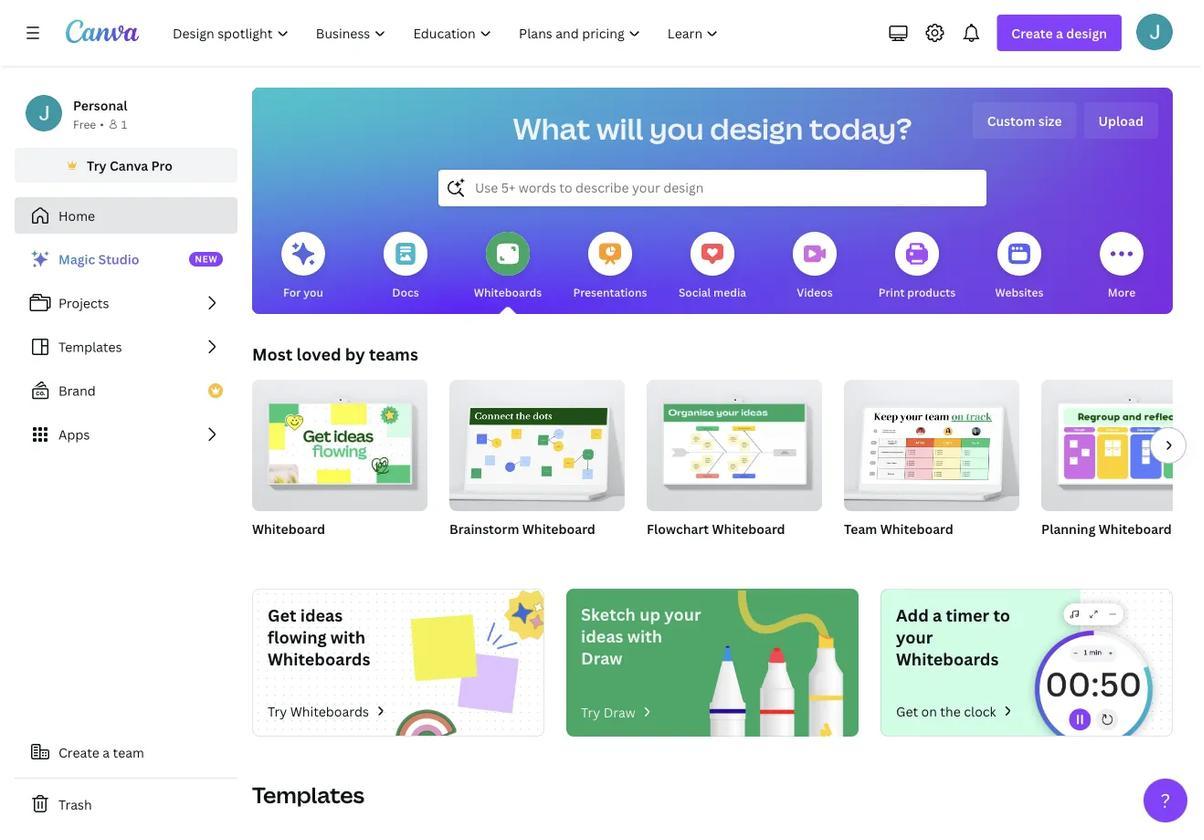 Task type: vqa. For each thing, say whether or not it's contained in the screenshot.
topmost Show
no



Task type: locate. For each thing, give the bounding box(es) containing it.
brainstorm whiteboard group
[[450, 373, 625, 561]]

0 vertical spatial get
[[268, 605, 297, 627]]

draw down sketch up your ideas with draw
[[604, 704, 636, 721]]

1 vertical spatial create
[[58, 744, 99, 762]]

apps
[[58, 426, 90, 444]]

2 horizontal spatial a
[[1056, 24, 1064, 42]]

0 vertical spatial you
[[650, 109, 704, 148]]

with up try draw
[[628, 626, 663, 648]]

whiteboard inside the team whiteboard unlimited
[[881, 520, 954, 538]]

ideas
[[300, 605, 343, 627], [581, 626, 624, 648]]

videos button
[[793, 219, 837, 314]]

5 whiteboard from the left
[[1099, 520, 1172, 538]]

group
[[252, 373, 428, 512], [450, 373, 625, 512], [647, 373, 822, 512], [844, 373, 1020, 512], [1042, 380, 1203, 512]]

whiteboard inside the planning whiteboard group
[[1099, 520, 1172, 538]]

0 horizontal spatial your
[[665, 604, 701, 626]]

whiteboard for team whiteboard unlimited
[[881, 520, 954, 538]]

a inside dropdown button
[[1056, 24, 1064, 42]]

create inside button
[[58, 744, 99, 762]]

whiteboards
[[474, 285, 542, 300], [268, 648, 370, 671], [896, 648, 999, 671], [290, 703, 369, 721]]

create
[[1012, 24, 1053, 42], [58, 744, 99, 762]]

templates inside list
[[58, 339, 122, 356]]

1 vertical spatial you
[[304, 285, 323, 300]]

None search field
[[439, 170, 987, 207]]

new
[[195, 253, 218, 265]]

1 horizontal spatial templates
[[252, 781, 365, 811]]

flowing
[[268, 626, 327, 649]]

templates down projects
[[58, 339, 122, 356]]

whiteboard inside whiteboard 'group'
[[252, 520, 325, 538]]

4 whiteboard from the left
[[881, 520, 954, 538]]

your inside add a timer to your whiteboards
[[896, 626, 933, 649]]

your right up
[[665, 604, 701, 626]]

try for sketch up your ideas with draw
[[581, 704, 601, 721]]

create a design button
[[997, 15, 1122, 51]]

1 horizontal spatial design
[[1067, 24, 1108, 42]]

1 horizontal spatial your
[[896, 626, 933, 649]]

whiteboards button
[[474, 219, 542, 314]]

custom size button
[[973, 102, 1077, 139]]

group for flowchart whiteboard
[[647, 373, 822, 512]]

1 horizontal spatial get
[[896, 703, 919, 721]]

your
[[665, 604, 701, 626], [896, 626, 933, 649]]

personal
[[73, 96, 127, 114]]

2 whiteboard from the left
[[523, 520, 596, 538]]

try left canva
[[87, 157, 107, 174]]

templates link
[[15, 329, 238, 366]]

with inside sketch up your ideas with draw
[[628, 626, 663, 648]]

for you
[[283, 285, 323, 300]]

brand
[[58, 382, 96, 400]]

0 horizontal spatial you
[[304, 285, 323, 300]]

a up 'size'
[[1056, 24, 1064, 42]]

1 vertical spatial draw
[[604, 704, 636, 721]]

size
[[1039, 112, 1062, 129]]

0 vertical spatial templates
[[58, 339, 122, 356]]

1 vertical spatial get
[[896, 703, 919, 721]]

whiteboard inside brainstorm whiteboard group
[[523, 520, 596, 538]]

a inside button
[[103, 744, 110, 762]]

1 vertical spatial a
[[933, 605, 942, 627]]

•
[[100, 117, 104, 132]]

create up 'custom size' dropdown button
[[1012, 24, 1053, 42]]

2 vertical spatial a
[[103, 744, 110, 762]]

a
[[1056, 24, 1064, 42], [933, 605, 942, 627], [103, 744, 110, 762]]

whiteboard for brainstorm whiteboard
[[523, 520, 596, 538]]

try canva pro
[[87, 157, 173, 174]]

whiteboard for planning whiteboard
[[1099, 520, 1172, 538]]

0 vertical spatial a
[[1056, 24, 1064, 42]]

get inside get ideas flowing with whiteboards
[[268, 605, 297, 627]]

create a design
[[1012, 24, 1108, 42]]

brainstorm whiteboard
[[450, 520, 596, 538]]

group for whiteboard
[[252, 373, 428, 512]]

websites
[[996, 285, 1044, 300]]

you right will on the top of the page
[[650, 109, 704, 148]]

1 whiteboard from the left
[[252, 520, 325, 538]]

loved
[[297, 343, 341, 366]]

0 horizontal spatial ideas
[[300, 605, 343, 627]]

with
[[628, 626, 663, 648], [331, 626, 366, 649]]

create inside dropdown button
[[1012, 24, 1053, 42]]

try down sketch up your ideas with draw
[[581, 704, 601, 721]]

0 horizontal spatial try
[[87, 157, 107, 174]]

try down flowing
[[268, 703, 287, 721]]

most loved by teams
[[252, 343, 418, 366]]

social
[[679, 285, 711, 300]]

you
[[650, 109, 704, 148], [304, 285, 323, 300]]

unlimited
[[844, 544, 896, 559]]

1 horizontal spatial ideas
[[581, 626, 624, 648]]

trash link
[[15, 787, 238, 823]]

projects link
[[15, 285, 238, 322]]

0 vertical spatial design
[[1067, 24, 1108, 42]]

group for brainstorm whiteboard
[[450, 373, 625, 512]]

sketch
[[581, 604, 636, 626]]

john smith image
[[1137, 13, 1173, 50]]

1 horizontal spatial a
[[933, 605, 942, 627]]

home
[[58, 207, 95, 224]]

try inside button
[[87, 157, 107, 174]]

?
[[1161, 788, 1171, 814]]

1 vertical spatial design
[[710, 109, 804, 148]]

design up 'search' search field
[[710, 109, 804, 148]]

3 whiteboard from the left
[[712, 520, 786, 538]]

0 horizontal spatial get
[[268, 605, 297, 627]]

planning whiteboard group
[[1042, 380, 1203, 561]]

1 horizontal spatial with
[[628, 626, 663, 648]]

a inside add a timer to your whiteboards
[[933, 605, 942, 627]]

by
[[345, 343, 365, 366]]

flowchart
[[647, 520, 709, 538]]

0 vertical spatial draw
[[581, 647, 623, 670]]

0 horizontal spatial with
[[331, 626, 366, 649]]

design left the john smith icon
[[1067, 24, 1108, 42]]

products
[[908, 285, 956, 300]]

what
[[513, 109, 591, 148]]

with right flowing
[[331, 626, 366, 649]]

custom
[[988, 112, 1036, 129]]

1 vertical spatial templates
[[252, 781, 365, 811]]

on
[[922, 703, 938, 721]]

1 horizontal spatial try
[[268, 703, 287, 721]]

draw
[[581, 647, 623, 670], [604, 704, 636, 721]]

whiteboard
[[252, 520, 325, 538], [523, 520, 596, 538], [712, 520, 786, 538], [881, 520, 954, 538], [1099, 520, 1172, 538]]

you right for on the left
[[304, 285, 323, 300]]

1 horizontal spatial create
[[1012, 24, 1053, 42]]

whiteboard for flowchart whiteboard
[[712, 520, 786, 538]]

whiteboard inside flowchart whiteboard group
[[712, 520, 786, 538]]

list
[[15, 241, 238, 453]]

0 horizontal spatial templates
[[58, 339, 122, 356]]

docs button
[[384, 219, 428, 314]]

your left timer
[[896, 626, 933, 649]]

with inside get ideas flowing with whiteboards
[[331, 626, 366, 649]]

templates down try whiteboards at the bottom of page
[[252, 781, 365, 811]]

try whiteboards
[[268, 703, 369, 721]]

home link
[[15, 197, 238, 234]]

create left team
[[58, 744, 99, 762]]

2 horizontal spatial try
[[581, 704, 601, 721]]

a left team
[[103, 744, 110, 762]]

templates
[[58, 339, 122, 356], [252, 781, 365, 811]]

design inside dropdown button
[[1067, 24, 1108, 42]]

get
[[268, 605, 297, 627], [896, 703, 919, 721]]

upload button
[[1084, 102, 1159, 139]]

0 horizontal spatial a
[[103, 744, 110, 762]]

0 vertical spatial create
[[1012, 24, 1053, 42]]

a right add at the bottom right of the page
[[933, 605, 942, 627]]

try
[[87, 157, 107, 174], [268, 703, 287, 721], [581, 704, 601, 721]]

0 horizontal spatial create
[[58, 744, 99, 762]]

draw down sketch
[[581, 647, 623, 670]]



Task type: describe. For each thing, give the bounding box(es) containing it.
add
[[896, 605, 929, 627]]

for you button
[[281, 219, 325, 314]]

free
[[73, 117, 96, 132]]

for
[[283, 285, 301, 300]]

a for timer
[[933, 605, 942, 627]]

media
[[714, 285, 747, 300]]

get for get ideas flowing with whiteboards
[[268, 605, 297, 627]]

to
[[994, 605, 1011, 627]]

brainstorm
[[450, 520, 519, 538]]

team whiteboard group
[[844, 373, 1020, 561]]

clock
[[964, 703, 997, 721]]

brand link
[[15, 373, 238, 409]]

apps link
[[15, 417, 238, 453]]

top level navigation element
[[161, 15, 734, 51]]

create for create a design
[[1012, 24, 1053, 42]]

websites button
[[996, 219, 1044, 314]]

get for get on the clock
[[896, 703, 919, 721]]

a for design
[[1056, 24, 1064, 42]]

team whiteboard unlimited
[[844, 520, 954, 559]]

team
[[844, 520, 878, 538]]

flowchart whiteboard
[[647, 520, 786, 538]]

today?
[[810, 109, 912, 148]]

the
[[941, 703, 961, 721]]

whiteboard group
[[252, 373, 428, 561]]

projects
[[58, 295, 109, 312]]

print products
[[879, 285, 956, 300]]

trash
[[58, 796, 92, 814]]

planning whiteboard
[[1042, 520, 1172, 538]]

sketch up your ideas with draw
[[581, 604, 701, 670]]

you inside button
[[304, 285, 323, 300]]

docs
[[392, 285, 419, 300]]

pro
[[151, 157, 173, 174]]

more button
[[1100, 219, 1144, 314]]

team
[[113, 744, 144, 762]]

add a timer to your whiteboards
[[896, 605, 1011, 671]]

group for team whiteboard
[[844, 373, 1020, 512]]

create a team
[[58, 744, 144, 762]]

will
[[597, 109, 644, 148]]

videos
[[797, 285, 833, 300]]

magic
[[58, 251, 95, 268]]

try for get ideas flowing with whiteboards
[[268, 703, 287, 721]]

most
[[252, 343, 293, 366]]

ideas inside sketch up your ideas with draw
[[581, 626, 624, 648]]

studio
[[98, 251, 139, 268]]

what will you design today?
[[513, 109, 912, 148]]

planning
[[1042, 520, 1096, 538]]

1 horizontal spatial you
[[650, 109, 704, 148]]

print products button
[[879, 219, 956, 314]]

up
[[640, 604, 661, 626]]

presentations
[[573, 285, 647, 300]]

social media
[[679, 285, 747, 300]]

print
[[879, 285, 905, 300]]

free •
[[73, 117, 104, 132]]

Search search field
[[475, 171, 950, 206]]

teams
[[369, 343, 418, 366]]

canva
[[110, 157, 148, 174]]

flowchart whiteboard group
[[647, 373, 822, 561]]

custom size
[[988, 112, 1062, 129]]

create for create a team
[[58, 744, 99, 762]]

ideas inside get ideas flowing with whiteboards
[[300, 605, 343, 627]]

? button
[[1144, 780, 1188, 823]]

1
[[121, 117, 127, 132]]

social media button
[[679, 219, 747, 314]]

your inside sketch up your ideas with draw
[[665, 604, 701, 626]]

group for planning whiteboard
[[1042, 380, 1203, 512]]

whiteboards inside add a timer to your whiteboards
[[896, 648, 999, 671]]

get ideas flowing with whiteboards
[[268, 605, 370, 671]]

more
[[1108, 285, 1136, 300]]

upload
[[1099, 112, 1144, 129]]

0 horizontal spatial design
[[710, 109, 804, 148]]

try canva pro button
[[15, 148, 238, 183]]

draw inside sketch up your ideas with draw
[[581, 647, 623, 670]]

try draw
[[581, 704, 636, 721]]

presentations button
[[573, 219, 647, 314]]

timer
[[946, 605, 990, 627]]

get on the clock
[[896, 703, 997, 721]]

create a team button
[[15, 735, 238, 771]]

list containing magic studio
[[15, 241, 238, 453]]

a for team
[[103, 744, 110, 762]]

magic studio
[[58, 251, 139, 268]]



